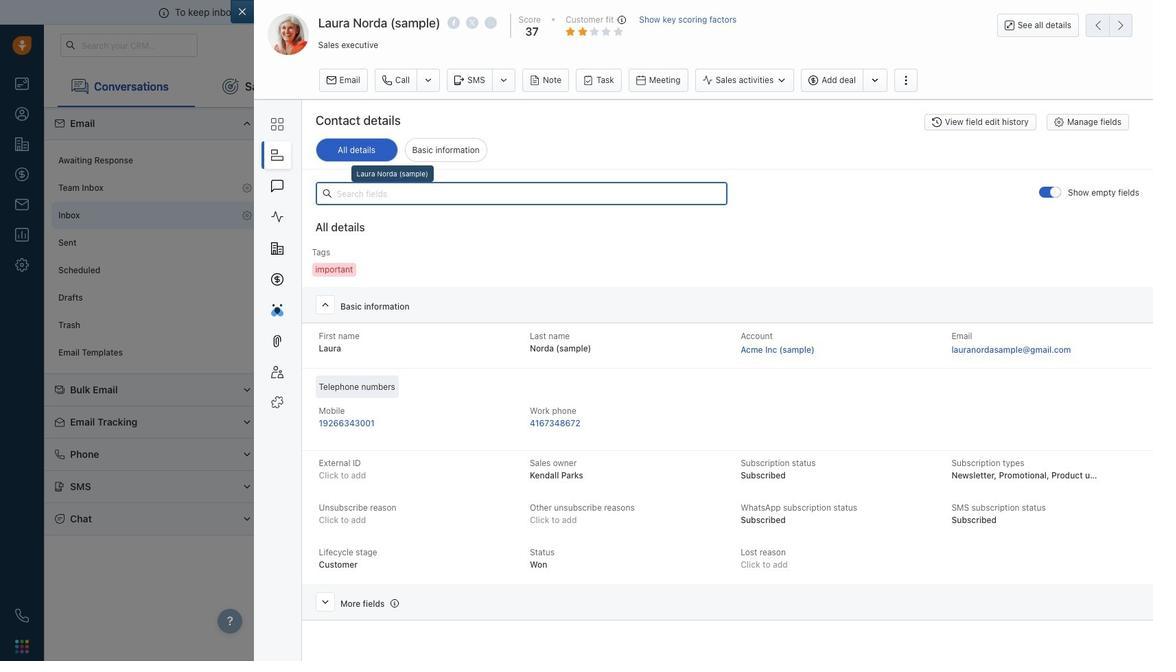 Task type: vqa. For each thing, say whether or not it's contained in the screenshot.
second row group from left
no



Task type: describe. For each thing, give the bounding box(es) containing it.
phone element
[[8, 602, 36, 630]]

incoming image
[[351, 164, 358, 171]]

Search your CRM... text field
[[60, 34, 198, 57]]

freshworks switcher image
[[15, 640, 29, 654]]

2 outgoing image from the top
[[351, 250, 358, 257]]



Task type: locate. For each thing, give the bounding box(es) containing it.
phone image
[[15, 609, 29, 623]]

tab list
[[44, 66, 1154, 107]]

Search fields text field
[[316, 182, 728, 206]]

1 vertical spatial outgoing image
[[351, 250, 358, 257]]

tooltip
[[351, 166, 434, 186]]

dialog
[[230, 0, 1154, 661]]

outgoing image
[[351, 206, 358, 213], [351, 250, 358, 257]]

close image
[[1133, 9, 1140, 16]]

0 vertical spatial outgoing image
[[351, 206, 358, 213]]

1 outgoing image from the top
[[351, 206, 358, 213]]



